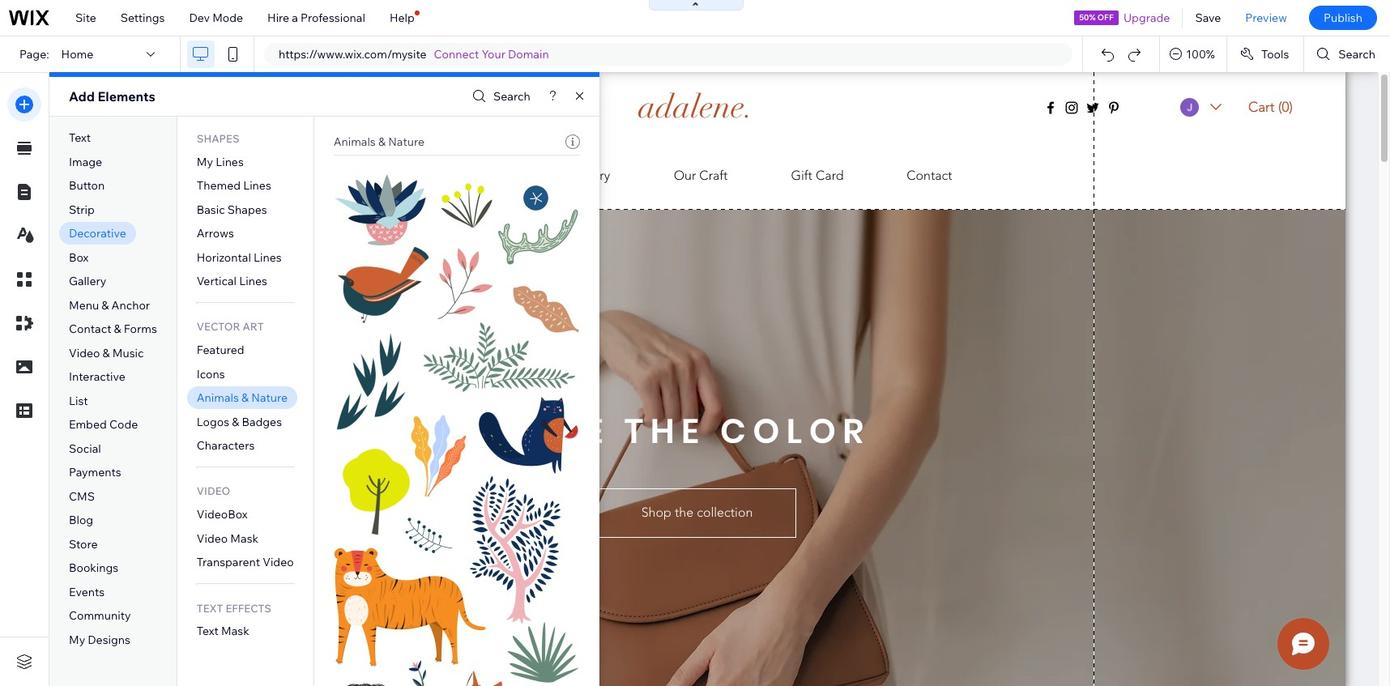 Task type: vqa. For each thing, say whether or not it's contained in the screenshot.
Layout
no



Task type: locate. For each thing, give the bounding box(es) containing it.
vertical lines
[[197, 274, 267, 289]]

add elements
[[69, 88, 155, 104]]

mask down text effects
[[221, 624, 249, 639]]

100% button
[[1160, 36, 1226, 72]]

preview
[[1245, 11, 1287, 25]]

text effects
[[197, 601, 271, 614]]

0 horizontal spatial my
[[69, 633, 85, 647]]

search button down publish button
[[1304, 36, 1390, 72]]

0 horizontal spatial search button
[[468, 85, 530, 108]]

search button
[[1304, 36, 1390, 72], [468, 85, 530, 108]]

0 horizontal spatial animals
[[197, 391, 239, 405]]

menu & anchor
[[69, 298, 150, 312]]

help
[[390, 11, 415, 25]]

0 vertical spatial mask
[[230, 531, 258, 546]]

mask for text mask
[[221, 624, 249, 639]]

hire a professional
[[267, 11, 365, 25]]

2 vertical spatial text
[[197, 624, 219, 639]]

payments
[[69, 465, 121, 480]]

interactive
[[69, 370, 125, 384]]

connect
[[434, 47, 479, 62]]

1 vertical spatial nature
[[251, 391, 288, 405]]

1 horizontal spatial search button
[[1304, 36, 1390, 72]]

0 vertical spatial text
[[69, 131, 91, 145]]

strip
[[69, 202, 95, 217]]

add
[[69, 88, 95, 104]]

gallery
[[69, 274, 106, 289]]

0 horizontal spatial search
[[493, 89, 530, 104]]

1 vertical spatial my
[[69, 633, 85, 647]]

videobox
[[197, 507, 248, 522]]

my left designs
[[69, 633, 85, 647]]

contact
[[69, 322, 111, 336]]

1 horizontal spatial my
[[197, 154, 213, 169]]

video down the contact
[[69, 346, 100, 360]]

0 vertical spatial search
[[1338, 47, 1375, 62]]

video down the videobox
[[197, 531, 228, 546]]

shapes up my lines at the left of page
[[197, 132, 239, 145]]

shapes
[[197, 132, 239, 145], [228, 202, 267, 217]]

search
[[1338, 47, 1375, 62], [493, 89, 530, 104]]

0 horizontal spatial animals & nature
[[197, 391, 288, 405]]

lines up vertical lines
[[254, 250, 282, 265]]

1 vertical spatial mask
[[221, 624, 249, 639]]

logos & badges
[[197, 415, 282, 429]]

video
[[69, 346, 100, 360], [197, 485, 230, 498], [197, 531, 228, 546], [263, 555, 294, 570]]

upgrade
[[1123, 11, 1170, 25]]

cms
[[69, 489, 95, 504]]

bookings
[[69, 561, 118, 575]]

decorative
[[69, 226, 126, 241]]

0 vertical spatial animals & nature
[[333, 134, 424, 149]]

&
[[378, 134, 386, 149], [102, 298, 109, 312], [114, 322, 121, 336], [103, 346, 110, 360], [241, 391, 249, 405], [232, 415, 239, 429]]

search button down your on the top left
[[468, 85, 530, 108]]

nature
[[388, 134, 424, 149], [251, 391, 288, 405]]

text
[[69, 131, 91, 145], [197, 601, 223, 614], [197, 624, 219, 639]]

search down domain
[[493, 89, 530, 104]]

video up the videobox
[[197, 485, 230, 498]]

0 horizontal spatial nature
[[251, 391, 288, 405]]

my designs
[[69, 633, 130, 647]]

text down text effects
[[197, 624, 219, 639]]

art
[[243, 320, 264, 333]]

button
[[69, 178, 105, 193]]

1 vertical spatial search
[[493, 89, 530, 104]]

mask
[[230, 531, 258, 546], [221, 624, 249, 639]]

my lines
[[197, 154, 244, 169]]

animals
[[333, 134, 376, 149], [197, 391, 239, 405]]

professional
[[301, 11, 365, 25]]

shapes down themed lines
[[228, 202, 267, 217]]

basic
[[197, 202, 225, 217]]

video & music
[[69, 346, 144, 360]]

search down publish
[[1338, 47, 1375, 62]]

1 horizontal spatial nature
[[388, 134, 424, 149]]

social
[[69, 441, 101, 456]]

contact & forms
[[69, 322, 157, 336]]

text up image
[[69, 131, 91, 145]]

mask up transparent video
[[230, 531, 258, 546]]

1 horizontal spatial animals
[[333, 134, 376, 149]]

my
[[197, 154, 213, 169], [69, 633, 85, 647]]

lines
[[216, 154, 244, 169], [243, 178, 271, 193], [254, 250, 282, 265], [239, 274, 267, 289]]

vector
[[197, 320, 240, 333]]

1 vertical spatial text
[[197, 601, 223, 614]]

my for my lines
[[197, 154, 213, 169]]

0 vertical spatial my
[[197, 154, 213, 169]]

your
[[482, 47, 505, 62]]

1 vertical spatial animals & nature
[[197, 391, 288, 405]]

video for video mask
[[197, 531, 228, 546]]

a
[[292, 11, 298, 25]]

text up text mask
[[197, 601, 223, 614]]

themed
[[197, 178, 241, 193]]

animals & nature
[[333, 134, 424, 149], [197, 391, 288, 405]]

lines up basic shapes
[[243, 178, 271, 193]]

featured
[[197, 343, 244, 357]]

mask for video mask
[[230, 531, 258, 546]]

50% off
[[1079, 12, 1114, 23]]

my up themed
[[197, 154, 213, 169]]

vertical
[[197, 274, 237, 289]]

save
[[1195, 11, 1221, 25]]

menu
[[69, 298, 99, 312]]

blog
[[69, 513, 93, 528]]

lines for my lines
[[216, 154, 244, 169]]

lines down horizontal lines
[[239, 274, 267, 289]]

0 vertical spatial search button
[[1304, 36, 1390, 72]]

1 vertical spatial search button
[[468, 85, 530, 108]]

publish button
[[1309, 6, 1377, 30]]

mode
[[212, 11, 243, 25]]

icons
[[197, 367, 225, 381]]

text for text mask
[[197, 624, 219, 639]]

logos
[[197, 415, 229, 429]]

lines up themed lines
[[216, 154, 244, 169]]

designs
[[88, 633, 130, 647]]



Task type: describe. For each thing, give the bounding box(es) containing it.
tools button
[[1227, 36, 1304, 72]]

transparent video
[[197, 555, 294, 570]]

badges
[[242, 415, 282, 429]]

0 vertical spatial animals
[[333, 134, 376, 149]]

settings
[[121, 11, 165, 25]]

1 vertical spatial shapes
[[228, 202, 267, 217]]

1 horizontal spatial search
[[1338, 47, 1375, 62]]

dev mode
[[189, 11, 243, 25]]

themed lines
[[197, 178, 271, 193]]

arrows
[[197, 226, 234, 241]]

embed
[[69, 417, 107, 432]]

text mask
[[197, 624, 249, 639]]

video mask
[[197, 531, 258, 546]]

lines for themed lines
[[243, 178, 271, 193]]

video for video & music
[[69, 346, 100, 360]]

tools
[[1261, 47, 1289, 62]]

characters
[[197, 439, 255, 453]]

dev
[[189, 11, 210, 25]]

embed code
[[69, 417, 138, 432]]

https://www.wix.com/mysite
[[279, 47, 427, 62]]

100%
[[1186, 47, 1215, 62]]

vector art
[[197, 320, 264, 333]]

video for video
[[197, 485, 230, 498]]

0 vertical spatial nature
[[388, 134, 424, 149]]

text for text
[[69, 131, 91, 145]]

music
[[112, 346, 144, 360]]

preview button
[[1233, 0, 1299, 36]]

anchor
[[111, 298, 150, 312]]

store
[[69, 537, 98, 552]]

1 vertical spatial animals
[[197, 391, 239, 405]]

events
[[69, 585, 105, 599]]

forms
[[124, 322, 157, 336]]

hire
[[267, 11, 289, 25]]

elements
[[98, 88, 155, 104]]

community
[[69, 609, 131, 623]]

0 vertical spatial shapes
[[197, 132, 239, 145]]

lines for vertical lines
[[239, 274, 267, 289]]

lines for horizontal lines
[[254, 250, 282, 265]]

video right "transparent"
[[263, 555, 294, 570]]

site
[[75, 11, 96, 25]]

https://www.wix.com/mysite connect your domain
[[279, 47, 549, 62]]

publish
[[1324, 11, 1362, 25]]

text for text effects
[[197, 601, 223, 614]]

box
[[69, 250, 89, 265]]

off
[[1097, 12, 1114, 23]]

1 horizontal spatial animals & nature
[[333, 134, 424, 149]]

list
[[69, 394, 88, 408]]

horizontal
[[197, 250, 251, 265]]

image
[[69, 154, 102, 169]]

effects
[[226, 601, 271, 614]]

50%
[[1079, 12, 1096, 23]]

horizontal lines
[[197, 250, 282, 265]]

transparent
[[197, 555, 260, 570]]

home
[[61, 47, 93, 62]]

my for my designs
[[69, 633, 85, 647]]

code
[[109, 417, 138, 432]]

basic shapes
[[197, 202, 267, 217]]

save button
[[1183, 0, 1233, 36]]

domain
[[508, 47, 549, 62]]



